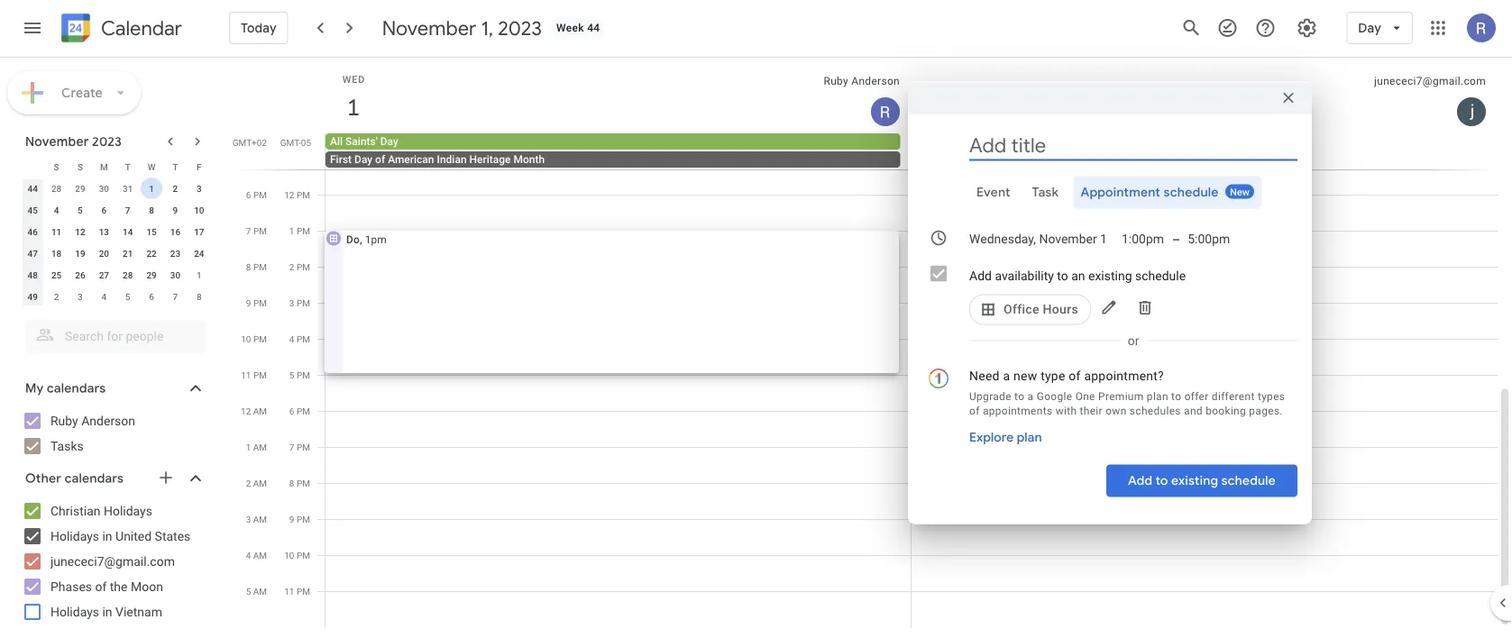 Task type: describe. For each thing, give the bounding box(es) containing it.
0 vertical spatial existing
[[1088, 268, 1132, 283]]

need
[[969, 369, 1000, 384]]

1 horizontal spatial 2023
[[498, 15, 542, 41]]

day inside popup button
[[1358, 20, 1382, 36]]

to left an
[[1057, 268, 1068, 283]]

pm right 5 am
[[297, 586, 310, 597]]

gmt-
[[280, 137, 301, 148]]

ruby anderson inside my calendars list
[[51, 413, 135, 428]]

5 for 5 am
[[246, 586, 251, 597]]

row inside 1 grid
[[317, 133, 1512, 170]]

1 column header
[[326, 58, 912, 133]]

my calendars
[[25, 381, 106, 397]]

12 am
[[241, 406, 267, 417]]

1 horizontal spatial 10 pm
[[284, 550, 310, 561]]

november 2023
[[25, 133, 122, 150]]

2 s from the left
[[77, 161, 83, 172]]

premium
[[1098, 390, 1144, 403]]

calendar
[[101, 16, 182, 41]]

pm left 3 pm
[[253, 298, 267, 308]]

12 element
[[69, 221, 91, 243]]

31
[[123, 183, 133, 194]]

types
[[1258, 390, 1285, 403]]

0 horizontal spatial 7 pm
[[246, 225, 267, 236]]

10 inside row group
[[194, 205, 204, 216]]

october 31 element
[[117, 178, 139, 199]]

new inside need a new type of appointment? upgrade to a google one premium plan to offer different types of appointments with their own schedules and booking pages.
[[1014, 369, 1037, 384]]

holidays for vietnam
[[51, 605, 99, 620]]

pm up 2 pm
[[297, 225, 310, 236]]

1 cell
[[140, 178, 163, 199]]

office hours button
[[344, 230, 899, 303]]

1pm
[[365, 233, 387, 246]]

calendar heading
[[97, 16, 182, 41]]

appointment?
[[1084, 369, 1164, 384]]

20
[[99, 248, 109, 259]]

add for add to existing schedule
[[1128, 473, 1153, 489]]

appointments
[[983, 404, 1053, 417]]

4 am
[[246, 550, 267, 561]]

26
[[75, 270, 85, 280]]

11 inside november 2023 grid
[[51, 226, 62, 237]]

november 2023 grid
[[17, 156, 211, 308]]

type
[[1041, 369, 1066, 384]]

am for 1 am
[[253, 442, 267, 453]]

7 up 14 element
[[125, 205, 130, 216]]

availability
[[995, 268, 1054, 283]]

december 5 element
[[117, 286, 139, 308]]

0 vertical spatial 10 pm
[[241, 334, 267, 344]]

12 pm
[[284, 189, 310, 200]]

new element
[[1226, 184, 1254, 199]]

pm right the 3 am
[[297, 514, 310, 525]]

12 for 12 pm
[[284, 189, 294, 200]]

23 element
[[165, 243, 186, 264]]

47
[[28, 248, 38, 259]]

create
[[61, 85, 103, 101]]

pm left 2 pm
[[253, 262, 267, 272]]

pages.
[[1249, 404, 1283, 417]]

row containing 48
[[21, 264, 211, 286]]

my calendars button
[[4, 374, 224, 403]]

calendars for my calendars
[[47, 381, 106, 397]]

Search for people text field
[[36, 320, 195, 353]]

in for vietnam
[[102, 605, 112, 620]]

all saints' day button
[[326, 133, 900, 150]]

1 t from the left
[[125, 161, 131, 172]]

other calendars list
[[4, 497, 224, 627]]

moon
[[131, 579, 163, 594]]

0 horizontal spatial 9 pm
[[246, 298, 267, 308]]

american
[[388, 153, 434, 166]]

0 vertical spatial a
[[1003, 369, 1010, 384]]

3 for december 3 element
[[78, 291, 83, 302]]

today button
[[229, 6, 288, 50]]

1 horizontal spatial hours
[[1043, 302, 1079, 317]]

0 horizontal spatial day
[[354, 153, 373, 166]]

1 vertical spatial schedule
[[1135, 268, 1186, 283]]

or
[[1128, 333, 1139, 348]]

6 down 29 element
[[149, 291, 154, 302]]

28 for october 28 element
[[51, 183, 62, 194]]

1 horizontal spatial 10
[[241, 334, 251, 344]]

1 vertical spatial day
[[380, 135, 398, 148]]

their
[[1080, 404, 1103, 417]]

1 pm
[[289, 225, 310, 236]]

christian holidays
[[51, 504, 152, 519]]

cell for wednesday, november 1 element
[[326, 133, 911, 170]]

calendars for other calendars
[[65, 471, 124, 487]]

event button
[[969, 176, 1018, 209]]

all
[[330, 135, 343, 148]]

office hours inside office hours button
[[366, 233, 429, 246]]

tab list containing event
[[923, 176, 1298, 209]]

2 pm
[[289, 262, 310, 272]]

one
[[1076, 390, 1095, 403]]

1 grid
[[231, 0, 1512, 629]]

m
[[100, 161, 108, 172]]

2 for 2 pm
[[289, 262, 294, 272]]

1 for 1 pm
[[289, 225, 294, 236]]

17 element
[[188, 221, 210, 243]]

0 vertical spatial 44
[[587, 22, 600, 34]]

appointment schedule
[[1081, 184, 1219, 201]]

my calendars list
[[4, 407, 224, 461]]

7 right 1 am
[[289, 442, 294, 453]]

1 vertical spatial 9
[[246, 298, 251, 308]]

1 for 1 am
[[246, 442, 251, 453]]

13 element
[[93, 221, 115, 243]]

holidays for united
[[51, 529, 99, 544]]

other calendars button
[[4, 464, 224, 493]]

cell for 1 column header
[[324, 0, 912, 629]]

19
[[75, 248, 85, 259]]

to up appointments
[[1015, 390, 1025, 403]]

indian
[[437, 153, 467, 166]]

8 down 1 cell
[[149, 205, 154, 216]]

0 horizontal spatial 8 pm
[[246, 262, 267, 272]]

1 vertical spatial a
[[1028, 390, 1034, 403]]

0 vertical spatial holidays
[[104, 504, 152, 519]]

2 for 2 am
[[246, 478, 251, 489]]

united
[[115, 529, 152, 544]]

settings menu image
[[1296, 17, 1318, 39]]

do
[[346, 233, 360, 246]]

pm up 3 pm
[[297, 262, 310, 272]]

of down upgrade
[[969, 404, 980, 417]]

christian
[[51, 504, 101, 519]]

explore plan button
[[962, 422, 1049, 454]]

all saints' day first day of american indian heritage month
[[330, 135, 545, 166]]

48
[[28, 270, 38, 280]]

states
[[155, 529, 191, 544]]

6 down 5 pm
[[289, 406, 294, 417]]

6 left the 12 pm
[[246, 189, 251, 200]]

6 up 13 element
[[101, 205, 107, 216]]

28 for 28 "element"
[[123, 270, 133, 280]]

,
[[360, 233, 362, 246]]

december 1 element
[[188, 264, 210, 286]]

office inside button
[[366, 233, 396, 246]]

0 vertical spatial 6 pm
[[246, 189, 267, 200]]

row containing 44
[[21, 178, 211, 199]]

to inside button
[[1156, 473, 1169, 489]]

Start date text field
[[969, 229, 1107, 250]]

first
[[330, 153, 352, 166]]

to left offer
[[1172, 390, 1182, 403]]

am for 4 am
[[253, 550, 267, 561]]

4 for 4 pm
[[289, 334, 294, 344]]

first day of american indian heritage month button
[[326, 152, 900, 168]]

other calendars
[[25, 471, 124, 487]]

22
[[146, 248, 157, 259]]

2 am
[[246, 478, 267, 489]]

pm down 2 pm
[[297, 298, 310, 308]]

december 7 element
[[165, 286, 186, 308]]

event
[[977, 184, 1011, 201]]

8 right december 1 element
[[246, 262, 251, 272]]

row group inside november 2023 grid
[[21, 178, 211, 308]]

schedule inside tab list
[[1164, 184, 1219, 201]]

1 horizontal spatial 8 pm
[[289, 478, 310, 489]]

saints'
[[345, 135, 378, 148]]

3 for 3 pm
[[289, 298, 294, 308]]

gmt+02
[[232, 137, 267, 148]]

and
[[1184, 404, 1203, 417]]

f
[[197, 161, 202, 172]]

3 for 3 am
[[246, 514, 251, 525]]

pm up 12 am
[[253, 370, 267, 381]]

5 for december 5 element
[[125, 291, 130, 302]]

heritage
[[469, 153, 511, 166]]

21 element
[[117, 243, 139, 264]]

17
[[194, 226, 204, 237]]

3 pm
[[289, 298, 310, 308]]

1 vertical spatial 2023
[[92, 133, 122, 150]]

task
[[1032, 184, 1059, 201]]

3 am
[[246, 514, 267, 525]]

8 inside "element"
[[197, 291, 202, 302]]

anderson inside my calendars list
[[81, 413, 135, 428]]

december 6 element
[[141, 286, 162, 308]]

explore
[[969, 430, 1014, 446]]

0 horizontal spatial 11 pm
[[241, 370, 267, 381]]

1,
[[481, 15, 493, 41]]

pm right the 2 am
[[297, 478, 310, 489]]

create button
[[7, 71, 141, 115]]

booking
[[1206, 404, 1246, 417]]

schedules
[[1130, 404, 1181, 417]]

december 4 element
[[93, 286, 115, 308]]

4 up 11 element
[[54, 205, 59, 216]]

29 for 29 element
[[146, 270, 157, 280]]

18
[[51, 248, 62, 259]]

1 inside cell
[[149, 183, 154, 194]]

junececi7@gmail.com inside 1 grid
[[1374, 75, 1486, 87]]

gmt-05
[[280, 137, 311, 148]]



Task type: locate. For each thing, give the bounding box(es) containing it.
2023 up m
[[92, 133, 122, 150]]

the
[[110, 579, 128, 594]]

0 horizontal spatial ruby anderson
[[51, 413, 135, 428]]

25
[[51, 270, 62, 280]]

1 vertical spatial junececi7@gmail.com
[[51, 554, 175, 569]]

1 vertical spatial new
[[1014, 369, 1037, 384]]

15 element
[[141, 221, 162, 243]]

anderson inside 1 column header
[[852, 75, 900, 87]]

2 vertical spatial 11
[[284, 586, 294, 597]]

1 horizontal spatial new
[[1230, 187, 1250, 198]]

today
[[241, 20, 277, 36]]

0 horizontal spatial add
[[969, 268, 992, 283]]

0 horizontal spatial plan
[[1017, 430, 1042, 446]]

0 horizontal spatial t
[[125, 161, 131, 172]]

office right ,
[[366, 233, 396, 246]]

existing right an
[[1088, 268, 1132, 283]]

my
[[25, 381, 44, 397]]

11 pm
[[241, 370, 267, 381], [284, 586, 310, 597]]

0 horizontal spatial new
[[1014, 369, 1037, 384]]

2 in from the top
[[102, 605, 112, 620]]

new up end time "text field"
[[1230, 187, 1250, 198]]

schedule inside add to existing schedule button
[[1222, 473, 1276, 489]]

–
[[1172, 232, 1181, 247]]

of left "the"
[[95, 579, 107, 594]]

0 vertical spatial 11 pm
[[241, 370, 267, 381]]

day right settings menu image
[[1358, 20, 1382, 36]]

december 3 element
[[69, 286, 91, 308]]

pm down 5 pm
[[297, 406, 310, 417]]

cell inside 1 grid
[[326, 133, 911, 170]]

7 pm left 1 pm
[[246, 225, 267, 236]]

9 pm right the 3 am
[[289, 514, 310, 525]]

with
[[1056, 404, 1077, 417]]

0 vertical spatial ruby anderson
[[824, 75, 900, 87]]

19 element
[[69, 243, 91, 264]]

8 pm
[[246, 262, 267, 272], [289, 478, 310, 489]]

add inside add to existing schedule button
[[1128, 473, 1153, 489]]

2 am from the top
[[253, 442, 267, 453]]

phases of the moon
[[51, 579, 163, 594]]

pm up 5 pm
[[297, 334, 310, 344]]

1 vertical spatial office
[[1004, 302, 1040, 317]]

november 1, 2023
[[382, 15, 542, 41]]

0 vertical spatial ruby
[[824, 75, 849, 87]]

2 for december 2 element
[[54, 291, 59, 302]]

add left availability
[[969, 268, 992, 283]]

45
[[28, 205, 38, 216]]

ruby anderson
[[824, 75, 900, 87], [51, 413, 135, 428]]

0 vertical spatial office hours
[[366, 233, 429, 246]]

11 up the 18
[[51, 226, 62, 237]]

0 vertical spatial in
[[102, 529, 112, 544]]

ruby inside my calendars list
[[51, 413, 78, 428]]

8
[[149, 205, 154, 216], [246, 262, 251, 272], [197, 291, 202, 302], [289, 478, 294, 489]]

calendars inside dropdown button
[[65, 471, 124, 487]]

30 down 23 at the top of page
[[170, 270, 180, 280]]

row containing all saints' day
[[317, 133, 1512, 170]]

schedule down pages.
[[1222, 473, 1276, 489]]

different
[[1212, 390, 1255, 403]]

1 horizontal spatial a
[[1028, 390, 1034, 403]]

12 up 19 on the left of page
[[75, 226, 85, 237]]

existing inside button
[[1172, 473, 1219, 489]]

10 element
[[188, 199, 210, 221]]

s up october 29 element
[[77, 161, 83, 172]]

11 element
[[46, 221, 67, 243]]

row containing do
[[317, 0, 1498, 629]]

1 horizontal spatial office
[[1004, 302, 1040, 317]]

2 right 1 cell
[[173, 183, 178, 194]]

explore plan
[[969, 430, 1042, 446]]

am down the 4 am
[[253, 586, 267, 597]]

5 for 5 pm
[[289, 370, 294, 381]]

5
[[78, 205, 83, 216], [125, 291, 130, 302], [289, 370, 294, 381], [246, 586, 251, 597]]

add for add availability to an existing schedule
[[969, 268, 992, 283]]

1 horizontal spatial ruby anderson
[[824, 75, 900, 87]]

23
[[170, 248, 180, 259]]

1 for december 1 element
[[197, 270, 202, 280]]

0 horizontal spatial 10
[[194, 205, 204, 216]]

9 inside row
[[173, 205, 178, 216]]

tasks
[[51, 439, 84, 454]]

11 pm up 12 am
[[241, 370, 267, 381]]

05
[[301, 137, 311, 148]]

1 horizontal spatial t
[[173, 161, 178, 172]]

11 right 5 am
[[284, 586, 294, 597]]

24 element
[[188, 243, 210, 264]]

t
[[125, 161, 131, 172], [173, 161, 178, 172]]

october 30 element
[[93, 178, 115, 199]]

hours down add availability to an existing schedule on the top of page
[[1043, 302, 1079, 317]]

schedule
[[1164, 184, 1219, 201], [1135, 268, 1186, 283], [1222, 473, 1276, 489]]

ruby anderson inside 1 column header
[[824, 75, 900, 87]]

4 for 4 am
[[246, 550, 251, 561]]

junececi7@gmail.com up phases of the moon
[[51, 554, 175, 569]]

1 down the 24 element
[[197, 270, 202, 280]]

29 right october 28 element
[[75, 183, 85, 194]]

2 vertical spatial 12
[[241, 406, 251, 417]]

Add title text field
[[969, 132, 1298, 159]]

junececi7@gmail.com inside the other calendars list
[[51, 554, 175, 569]]

november for november 1, 2023
[[382, 15, 476, 41]]

to element
[[1172, 232, 1181, 247]]

5 am
[[246, 586, 267, 597]]

1
[[346, 92, 359, 122], [149, 183, 154, 194], [289, 225, 294, 236], [197, 270, 202, 280], [246, 442, 251, 453]]

1 vertical spatial hours
[[1043, 302, 1079, 317]]

plan inside need a new type of appointment? upgrade to a google one premium plan to offer different types of appointments with their own schedules and booking pages.
[[1147, 390, 1169, 403]]

4 down '27' element at top left
[[101, 291, 107, 302]]

am for 3 am
[[253, 514, 267, 525]]

1 vertical spatial 9 pm
[[289, 514, 310, 525]]

28 left october 29 element
[[51, 183, 62, 194]]

11 up 12 am
[[241, 370, 251, 381]]

anderson
[[852, 75, 900, 87], [81, 413, 135, 428]]

november up october 28 element
[[25, 133, 89, 150]]

28 element
[[117, 264, 139, 286]]

in
[[102, 529, 112, 544], [102, 605, 112, 620]]

0 vertical spatial 7 pm
[[246, 225, 267, 236]]

9 right december 8 "element"
[[246, 298, 251, 308]]

october 29 element
[[69, 178, 91, 199]]

holidays in united states
[[51, 529, 191, 544]]

10 pm
[[241, 334, 267, 344], [284, 550, 310, 561]]

1 horizontal spatial 7 pm
[[289, 442, 310, 453]]

day button
[[1347, 6, 1413, 50]]

25 element
[[46, 264, 67, 286]]

row containing 45
[[21, 199, 211, 221]]

week 44
[[557, 22, 600, 34]]

cell
[[324, 0, 912, 629], [912, 0, 1498, 629], [326, 133, 911, 170]]

tab list
[[923, 176, 1298, 209]]

29
[[75, 183, 85, 194], [146, 270, 157, 280]]

office hours right ,
[[366, 233, 429, 246]]

1 horizontal spatial 29
[[146, 270, 157, 280]]

44 right 'week'
[[587, 22, 600, 34]]

8 pm left 2 pm
[[246, 262, 267, 272]]

0 vertical spatial anderson
[[852, 75, 900, 87]]

wed
[[342, 73, 365, 85]]

1 in from the top
[[102, 529, 112, 544]]

6 pm down 5 pm
[[289, 406, 310, 417]]

new inside tab list
[[1230, 187, 1250, 198]]

add other calendars image
[[157, 469, 175, 487]]

1 vertical spatial calendars
[[65, 471, 124, 487]]

16 element
[[165, 221, 186, 243]]

november for november 2023
[[25, 133, 89, 150]]

october 28 element
[[46, 178, 67, 199]]

0 horizontal spatial 28
[[51, 183, 62, 194]]

3 down 2 pm
[[289, 298, 294, 308]]

44 up 45
[[28, 183, 38, 194]]

calendars right my
[[47, 381, 106, 397]]

add to existing schedule
[[1128, 473, 1276, 489]]

t right "w"
[[173, 161, 178, 172]]

0 vertical spatial day
[[1358, 20, 1382, 36]]

30 for '30' element
[[170, 270, 180, 280]]

pm left 1 pm
[[253, 225, 267, 236]]

plan inside button
[[1017, 430, 1042, 446]]

10 right the 4 am
[[284, 550, 294, 561]]

3 down f
[[197, 183, 202, 194]]

28
[[51, 183, 62, 194], [123, 270, 133, 280]]

upgrade
[[969, 390, 1012, 403]]

12 for 12 am
[[241, 406, 251, 417]]

10 left 4 pm
[[241, 334, 251, 344]]

1 vertical spatial office hours
[[1004, 302, 1079, 317]]

1 horizontal spatial 6 pm
[[289, 406, 310, 417]]

pm right the 4 am
[[297, 550, 310, 561]]

1 horizontal spatial november
[[382, 15, 476, 41]]

26 element
[[69, 264, 91, 286]]

46
[[28, 226, 38, 237]]

2 horizontal spatial 12
[[284, 189, 294, 200]]

2 vertical spatial schedule
[[1222, 473, 1276, 489]]

10 pm left 4 pm
[[241, 334, 267, 344]]

row group containing 44
[[21, 178, 211, 308]]

row containing s
[[21, 156, 211, 178]]

0 vertical spatial 10
[[194, 205, 204, 216]]

0 horizontal spatial 10 pm
[[241, 334, 267, 344]]

december 8 element
[[188, 286, 210, 308]]

1 am from the top
[[253, 406, 267, 417]]

30 down m
[[99, 183, 109, 194]]

0 horizontal spatial 9
[[173, 205, 178, 216]]

pm left the 12 pm
[[253, 189, 267, 200]]

1 vertical spatial 8 pm
[[289, 478, 310, 489]]

21
[[123, 248, 133, 259]]

row
[[317, 0, 1498, 629], [317, 133, 1512, 170], [21, 156, 211, 178], [21, 178, 211, 199], [21, 199, 211, 221], [21, 221, 211, 243], [21, 243, 211, 264], [21, 264, 211, 286], [21, 286, 211, 308]]

5 down the 4 am
[[246, 586, 251, 597]]

1 vertical spatial 29
[[146, 270, 157, 280]]

november left 1,
[[382, 15, 476, 41]]

2 down the 25 element
[[54, 291, 59, 302]]

9 up 16 element
[[173, 205, 178, 216]]

0 vertical spatial 9
[[173, 205, 178, 216]]

1 vertical spatial ruby
[[51, 413, 78, 428]]

pm left 4 pm
[[253, 334, 267, 344]]

11
[[51, 226, 62, 237], [241, 370, 251, 381], [284, 586, 294, 597]]

1 horizontal spatial 9 pm
[[289, 514, 310, 525]]

0 vertical spatial new
[[1230, 187, 1250, 198]]

am
[[253, 406, 267, 417], [253, 442, 267, 453], [253, 478, 267, 489], [253, 514, 267, 525], [253, 550, 267, 561], [253, 586, 267, 597]]

1 vertical spatial anderson
[[81, 413, 135, 428]]

november
[[382, 15, 476, 41], [25, 133, 89, 150]]

2 horizontal spatial 10
[[284, 550, 294, 561]]

holidays
[[104, 504, 152, 519], [51, 529, 99, 544], [51, 605, 99, 620]]

1 down 12 am
[[246, 442, 251, 453]]

3 down 26 "element"
[[78, 291, 83, 302]]

9 pm
[[246, 298, 267, 308], [289, 514, 310, 525]]

2023
[[498, 15, 542, 41], [92, 133, 122, 150]]

1 vertical spatial ruby anderson
[[51, 413, 135, 428]]

7 right 17 element
[[246, 225, 251, 236]]

of inside the other calendars list
[[95, 579, 107, 594]]

2 vertical spatial 10
[[284, 550, 294, 561]]

day down "saints'"
[[354, 153, 373, 166]]

1 vertical spatial 12
[[75, 226, 85, 237]]

am for 2 am
[[253, 478, 267, 489]]

1 down the 12 pm
[[289, 225, 294, 236]]

need a new type of appointment? upgrade to a google one premium plan to offer different types of appointments with their own schedules and booking pages.
[[969, 369, 1285, 417]]

12 inside row group
[[75, 226, 85, 237]]

16
[[170, 226, 180, 237]]

pm down 4 pm
[[297, 370, 310, 381]]

None search field
[[0, 313, 224, 353]]

0 horizontal spatial november
[[25, 133, 89, 150]]

0 vertical spatial add
[[969, 268, 992, 283]]

5 down 28 "element"
[[125, 291, 130, 302]]

8 down december 1 element
[[197, 291, 202, 302]]

holidays in vietnam
[[51, 605, 162, 620]]

18 element
[[46, 243, 67, 264]]

1 vertical spatial 11
[[241, 370, 251, 381]]

4 up 5 am
[[246, 550, 251, 561]]

2 t from the left
[[173, 161, 178, 172]]

calendar element
[[58, 10, 182, 50]]

0 horizontal spatial 30
[[99, 183, 109, 194]]

1 inside wed 1
[[346, 92, 359, 122]]

1 horizontal spatial junececi7@gmail.com
[[1374, 75, 1486, 87]]

1 horizontal spatial 11 pm
[[284, 586, 310, 597]]

6
[[246, 189, 251, 200], [101, 205, 107, 216], [149, 291, 154, 302], [289, 406, 294, 417]]

24
[[194, 248, 204, 259]]

5 am from the top
[[253, 550, 267, 561]]

0 horizontal spatial anderson
[[81, 413, 135, 428]]

1 horizontal spatial 28
[[123, 270, 133, 280]]

0 vertical spatial 28
[[51, 183, 62, 194]]

other
[[25, 471, 61, 487]]

0 vertical spatial plan
[[1147, 390, 1169, 403]]

4 pm
[[289, 334, 310, 344]]

1 vertical spatial 11 pm
[[284, 586, 310, 597]]

7 down '30' element
[[173, 291, 178, 302]]

2 vertical spatial 9
[[289, 514, 294, 525]]

row containing 49
[[21, 286, 211, 308]]

do , 1pm
[[346, 233, 387, 246]]

column header
[[21, 156, 45, 178]]

6 am from the top
[[253, 586, 267, 597]]

to down schedules
[[1156, 473, 1169, 489]]

5 pm
[[289, 370, 310, 381]]

office hours down availability
[[1004, 302, 1079, 317]]

row containing 46
[[21, 221, 211, 243]]

2 horizontal spatial 11
[[284, 586, 294, 597]]

29 for october 29 element
[[75, 183, 85, 194]]

am down 1 am
[[253, 478, 267, 489]]

27
[[99, 270, 109, 280]]

1 vertical spatial in
[[102, 605, 112, 620]]

add availability to an existing schedule
[[969, 268, 1186, 283]]

End time text field
[[1188, 229, 1231, 250]]

3 down the 2 am
[[246, 514, 251, 525]]

10 pm right the 4 am
[[284, 550, 310, 561]]

0 vertical spatial junececi7@gmail.com
[[1374, 75, 1486, 87]]

row containing 47
[[21, 243, 211, 264]]

4 for "december 4" element
[[101, 291, 107, 302]]

1 vertical spatial existing
[[1172, 473, 1219, 489]]

2
[[173, 183, 178, 194], [289, 262, 294, 272], [54, 291, 59, 302], [246, 478, 251, 489]]

column header inside november 2023 grid
[[21, 156, 45, 178]]

main drawer image
[[22, 17, 43, 39]]

4 up 5 pm
[[289, 334, 294, 344]]

Start time text field
[[1122, 229, 1165, 250]]

0 vertical spatial 12
[[284, 189, 294, 200]]

month
[[514, 153, 545, 166]]

to
[[1057, 268, 1068, 283], [1015, 390, 1025, 403], [1172, 390, 1182, 403], [1156, 473, 1169, 489]]

an
[[1072, 268, 1085, 283]]

0 horizontal spatial 11
[[51, 226, 62, 237]]

wednesday, november 1 element
[[333, 87, 374, 128]]

1 horizontal spatial office hours
[[1004, 302, 1079, 317]]

holidays down phases
[[51, 605, 99, 620]]

offer
[[1185, 390, 1209, 403]]

1 s from the left
[[54, 161, 59, 172]]

1 horizontal spatial 30
[[170, 270, 180, 280]]

20 element
[[93, 243, 115, 264]]

1 vertical spatial 6 pm
[[289, 406, 310, 417]]

calendars inside dropdown button
[[47, 381, 106, 397]]

1 horizontal spatial anderson
[[852, 75, 900, 87]]

30 for october 30 element
[[99, 183, 109, 194]]

44 inside november 2023 grid
[[28, 183, 38, 194]]

am down the 2 am
[[253, 514, 267, 525]]

0 vertical spatial hours
[[399, 233, 429, 246]]

existing
[[1088, 268, 1132, 283], [1172, 473, 1219, 489]]

a right the need
[[1003, 369, 1010, 384]]

1 horizontal spatial s
[[77, 161, 83, 172]]

schedule left new element
[[1164, 184, 1219, 201]]

s
[[54, 161, 59, 172], [77, 161, 83, 172]]

pm up 1 pm
[[297, 189, 310, 200]]

new
[[1230, 187, 1250, 198], [1014, 369, 1037, 384]]

in for united
[[102, 529, 112, 544]]

12
[[284, 189, 294, 200], [75, 226, 85, 237], [241, 406, 251, 417]]

0 horizontal spatial ruby
[[51, 413, 78, 428]]

0 horizontal spatial s
[[54, 161, 59, 172]]

am for 5 am
[[253, 586, 267, 597]]

3 am from the top
[[253, 478, 267, 489]]

day right "saints'"
[[380, 135, 398, 148]]

2023 right 1,
[[498, 15, 542, 41]]

1 horizontal spatial existing
[[1172, 473, 1219, 489]]

0 vertical spatial calendars
[[47, 381, 106, 397]]

december 2 element
[[46, 286, 67, 308]]

week
[[557, 22, 584, 34]]

wed 1
[[342, 73, 365, 122]]

row group
[[21, 178, 211, 308]]

1 am
[[246, 442, 267, 453]]

0 vertical spatial 9 pm
[[246, 298, 267, 308]]

task button
[[1025, 176, 1066, 209]]

junececi7@gmail.com
[[1374, 75, 1486, 87], [51, 554, 175, 569]]

2 horizontal spatial day
[[1358, 20, 1382, 36]]

of down "saints'"
[[375, 153, 385, 166]]

28 down 21
[[123, 270, 133, 280]]

11 pm right 5 am
[[284, 586, 310, 597]]

8 right the 2 am
[[289, 478, 294, 489]]

holidays down christian
[[51, 529, 99, 544]]

29 down 22
[[146, 270, 157, 280]]

vietnam
[[115, 605, 162, 620]]

cell containing do
[[324, 0, 912, 629]]

49
[[28, 291, 38, 302]]

22 element
[[141, 243, 162, 264]]

0 vertical spatial schedule
[[1164, 184, 1219, 201]]

phases
[[51, 579, 92, 594]]

add down schedules
[[1128, 473, 1153, 489]]

of right type
[[1069, 369, 1081, 384]]

1 down wed
[[346, 92, 359, 122]]

12 up 1 pm
[[284, 189, 294, 200]]

1 vertical spatial 10 pm
[[284, 550, 310, 561]]

14 element
[[117, 221, 139, 243]]

28 inside "element"
[[123, 270, 133, 280]]

6 pm left the 12 pm
[[246, 189, 267, 200]]

cell containing all saints' day
[[326, 133, 911, 170]]

2 horizontal spatial 9
[[289, 514, 294, 525]]

27 element
[[93, 264, 115, 286]]

2 down 1 am
[[246, 478, 251, 489]]

4 am from the top
[[253, 514, 267, 525]]

ruby inside 1 column header
[[824, 75, 849, 87]]

pm right 1 am
[[297, 442, 310, 453]]

1 vertical spatial 7 pm
[[289, 442, 310, 453]]

29 element
[[141, 264, 162, 286]]

9 pm left 3 pm
[[246, 298, 267, 308]]

0 horizontal spatial hours
[[399, 233, 429, 246]]

1 horizontal spatial add
[[1128, 473, 1153, 489]]

am for 12 am
[[253, 406, 267, 417]]

0 horizontal spatial 6 pm
[[246, 189, 267, 200]]

5 down october 29 element
[[78, 205, 83, 216]]

hours inside office hours button
[[399, 233, 429, 246]]

existing down and at the bottom right of the page
[[1172, 473, 1219, 489]]

add to existing schedule button
[[1107, 459, 1298, 503]]

3
[[197, 183, 202, 194], [78, 291, 83, 302], [289, 298, 294, 308], [246, 514, 251, 525]]

30 element
[[165, 264, 186, 286]]

0 horizontal spatial 29
[[75, 183, 85, 194]]

12 for 12
[[75, 226, 85, 237]]

of inside all saints' day first day of american indian heritage month
[[375, 153, 385, 166]]



Task type: vqa. For each thing, say whether or not it's contained in the screenshot.


